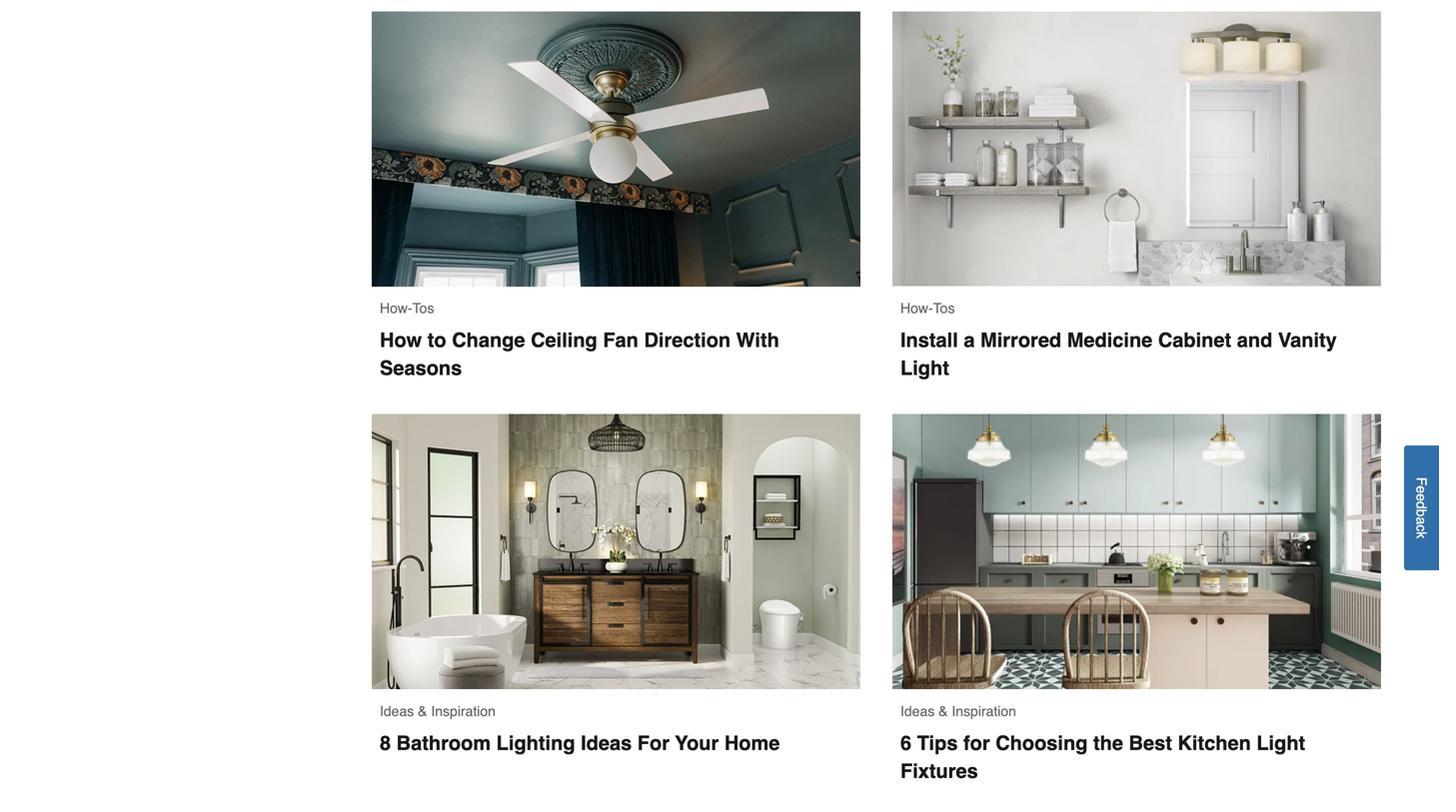 Task type: describe. For each thing, give the bounding box(es) containing it.
how-tos for how
[[380, 301, 434, 317]]

fixtures
[[901, 760, 979, 783]]

f e e d b a c k button
[[1405, 446, 1440, 571]]

how-tos for install
[[901, 300, 955, 316]]

bathroom
[[397, 732, 491, 755]]

vanity
[[1279, 329, 1338, 352]]

your
[[675, 732, 719, 755]]

a bathroom with black sconces on either side of double mirrors. image
[[372, 415, 861, 690]]

light for install a mirrored medicine cabinet and vanity light
[[901, 357, 950, 380]]

d
[[1414, 502, 1430, 509]]

tos for how
[[413, 301, 434, 317]]

8
[[380, 732, 391, 755]]

k
[[1414, 532, 1430, 539]]

c
[[1414, 525, 1430, 532]]

ceiling
[[531, 329, 598, 352]]

a video showing how to install a mirrored medicine cabinet and vanity light. image
[[893, 11, 1382, 286]]

and
[[1238, 329, 1273, 352]]

& for bathroom
[[418, 704, 427, 720]]

fan
[[603, 329, 639, 352]]

a inside button
[[1414, 517, 1430, 525]]

choosing
[[996, 732, 1088, 755]]

home
[[725, 732, 780, 755]]

how
[[380, 329, 422, 352]]

install
[[901, 329, 959, 352]]

6 tips for choosing the best kitchen light fixtures
[[901, 732, 1312, 783]]

f
[[1414, 478, 1430, 486]]

6
[[901, 732, 912, 755]]

change
[[452, 329, 525, 352]]

kitchen
[[1178, 732, 1252, 755]]

for
[[964, 732, 990, 755]]

ideas & inspiration for bathroom
[[380, 704, 496, 720]]

tos for install
[[933, 300, 955, 316]]



Task type: locate. For each thing, give the bounding box(es) containing it.
2 inspiration from the left
[[952, 704, 1017, 720]]

&
[[418, 704, 427, 720], [939, 704, 948, 720]]

0 horizontal spatial inspiration
[[431, 704, 496, 720]]

1 how- from the left
[[901, 300, 934, 316]]

lighting
[[497, 732, 575, 755]]

light right kitchen
[[1257, 732, 1306, 755]]

how- up how
[[380, 301, 413, 317]]

0 horizontal spatial how-
[[380, 301, 413, 317]]

2 & from the left
[[939, 704, 948, 720]]

1 tos from the left
[[933, 300, 955, 316]]

inspiration for for
[[952, 704, 1017, 720]]

1 horizontal spatial ideas & inspiration
[[901, 704, 1017, 720]]

ideas & inspiration for tips
[[901, 704, 1017, 720]]

8 bathroom lighting ideas for your home
[[380, 732, 780, 755]]

light inside 6 tips for choosing the best kitchen light fixtures
[[1257, 732, 1306, 755]]

inspiration up "for"
[[952, 704, 1017, 720]]

2 e from the top
[[1414, 494, 1430, 502]]

ideas & inspiration
[[380, 704, 496, 720], [901, 704, 1017, 720]]

tos up install
[[933, 300, 955, 316]]

tos up to
[[413, 301, 434, 317]]

tos
[[933, 300, 955, 316], [413, 301, 434, 317]]

0 vertical spatial a
[[964, 329, 975, 352]]

b
[[1414, 509, 1430, 517]]

1 how-tos from the left
[[901, 300, 955, 316]]

a inside install a mirrored medicine cabinet and vanity light
[[964, 329, 975, 352]]

0 horizontal spatial a
[[964, 329, 975, 352]]

1 horizontal spatial how-
[[901, 300, 934, 316]]

0 horizontal spatial ideas & inspiration
[[380, 704, 496, 720]]

e
[[1414, 486, 1430, 494], [1414, 494, 1430, 502]]

2 horizontal spatial ideas
[[901, 704, 935, 720]]

light
[[901, 357, 950, 380], [1257, 732, 1306, 755]]

direction
[[644, 329, 731, 352]]

ideas & inspiration up "for"
[[901, 704, 1017, 720]]

0 horizontal spatial how-tos
[[380, 301, 434, 317]]

2 how-tos from the left
[[380, 301, 434, 317]]

how-tos up how
[[380, 301, 434, 317]]

with
[[737, 329, 780, 352]]

e up b
[[1414, 494, 1430, 502]]

1 vertical spatial a
[[1414, 517, 1430, 525]]

1 ideas & inspiration from the left
[[380, 704, 496, 720]]

1 horizontal spatial ideas
[[581, 732, 632, 755]]

how-tos up install
[[901, 300, 955, 316]]

best
[[1129, 732, 1173, 755]]

install a mirrored medicine cabinet and vanity light
[[901, 329, 1343, 380]]

a up 'k'
[[1414, 517, 1430, 525]]

ideas up 6
[[901, 704, 935, 720]]

light inside install a mirrored medicine cabinet and vanity light
[[901, 357, 950, 380]]

for
[[638, 732, 670, 755]]

a right install
[[964, 329, 975, 352]]

how- for install a mirrored medicine cabinet and vanity light
[[901, 300, 934, 316]]

1 horizontal spatial light
[[1257, 732, 1306, 755]]

0 vertical spatial light
[[901, 357, 950, 380]]

1 horizontal spatial &
[[939, 704, 948, 720]]

& up bathroom
[[418, 704, 427, 720]]

how to change ceiling fan direction with seasons
[[380, 329, 785, 380]]

1 horizontal spatial a
[[1414, 517, 1430, 525]]

1 inspiration from the left
[[431, 704, 496, 720]]

a
[[964, 329, 975, 352], [1414, 517, 1430, 525]]

inspiration
[[431, 704, 496, 720], [952, 704, 1017, 720]]

1 vertical spatial light
[[1257, 732, 1306, 755]]

1 horizontal spatial tos
[[933, 300, 955, 316]]

0 horizontal spatial &
[[418, 704, 427, 720]]

how-
[[901, 300, 934, 316], [380, 301, 413, 317]]

0 horizontal spatial tos
[[413, 301, 434, 317]]

2 ideas & inspiration from the left
[[901, 704, 1017, 720]]

e up d
[[1414, 486, 1430, 494]]

medicine
[[1068, 329, 1153, 352]]

ideas for bathroom
[[380, 704, 414, 720]]

cabinet
[[1159, 329, 1232, 352]]

1 e from the top
[[1414, 486, 1430, 494]]

2 how- from the left
[[380, 301, 413, 317]]

ideas up 8
[[380, 704, 414, 720]]

the
[[1094, 732, 1124, 755]]

a white ceiling fan with a lamp in a room with teal walls. image
[[372, 11, 861, 287]]

to
[[428, 329, 447, 352]]

ideas
[[380, 704, 414, 720], [901, 704, 935, 720], [581, 732, 632, 755]]

light down install
[[901, 357, 950, 380]]

& up tips
[[939, 704, 948, 720]]

1 & from the left
[[418, 704, 427, 720]]

inspiration for lighting
[[431, 704, 496, 720]]

tips
[[918, 732, 958, 755]]

& for tips
[[939, 704, 948, 720]]

1 horizontal spatial how-tos
[[901, 300, 955, 316]]

ideas left for
[[581, 732, 632, 755]]

mirrored
[[981, 329, 1062, 352]]

how- for how to change ceiling fan direction with seasons
[[380, 301, 413, 317]]

2 tos from the left
[[413, 301, 434, 317]]

how- up install
[[901, 300, 934, 316]]

0 horizontal spatial ideas
[[380, 704, 414, 720]]

light for 6 tips for choosing the best kitchen light fixtures
[[1257, 732, 1306, 755]]

0 horizontal spatial light
[[901, 357, 950, 380]]

how-tos
[[901, 300, 955, 316], [380, 301, 434, 317]]

f e e d b a c k
[[1414, 478, 1430, 539]]

inspiration up bathroom
[[431, 704, 496, 720]]

ideas & inspiration up bathroom
[[380, 704, 496, 720]]

ideas for tips
[[901, 704, 935, 720]]

a modern kitchen with teal cabinets and a wood island with 3 gold hanging pendant lights. image
[[893, 415, 1382, 690]]

seasons
[[380, 357, 462, 380]]

1 horizontal spatial inspiration
[[952, 704, 1017, 720]]



Task type: vqa. For each thing, say whether or not it's contained in the screenshot.
Length
no



